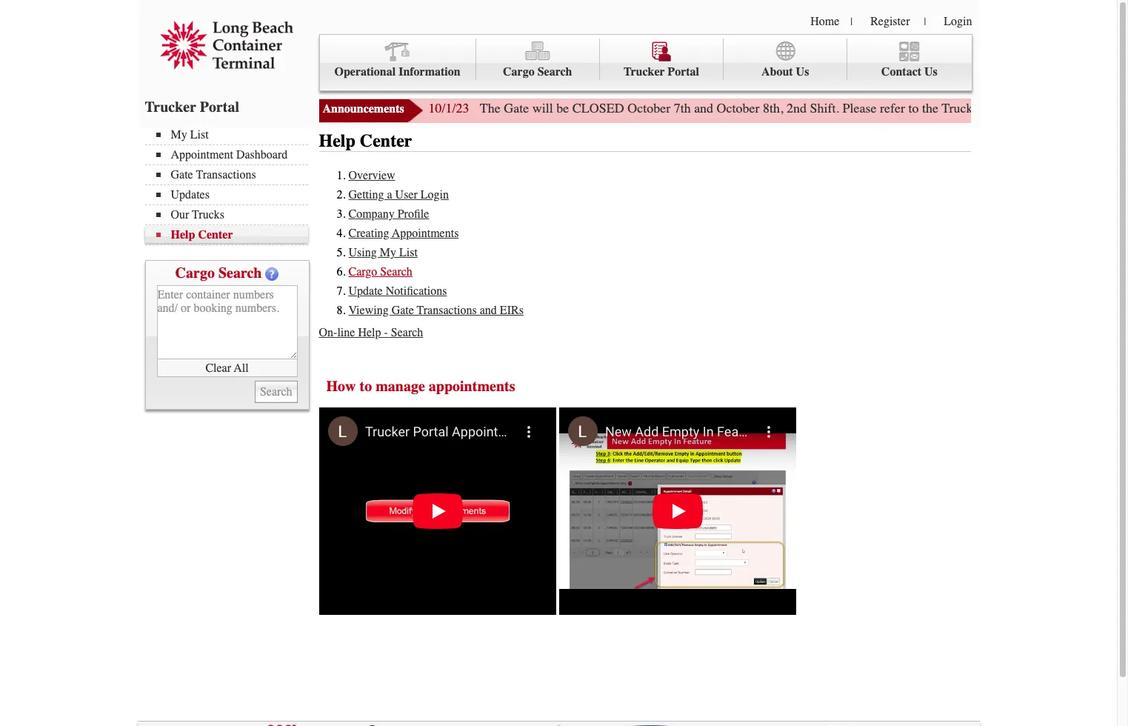 Task type: locate. For each thing, give the bounding box(es) containing it.
10/1/23
[[429, 100, 470, 116]]

0 horizontal spatial portal
[[200, 99, 239, 116]]

for
[[1096, 100, 1111, 116]]

search up update notifications link
[[380, 265, 413, 279]]

1 us from the left
[[797, 65, 810, 79]]

cargo search down help center link
[[175, 265, 262, 282]]

us right about
[[797, 65, 810, 79]]

0 horizontal spatial trucker
[[145, 99, 196, 116]]

trucker inside trucker portal link
[[624, 65, 665, 79]]

1 vertical spatial trucker
[[145, 99, 196, 116]]

list inside my list appointment dashboard gate transactions updates our trucks help center
[[190, 128, 209, 142]]

0 vertical spatial center
[[360, 130, 412, 151]]

trucker up appointment
[[145, 99, 196, 116]]

portal up my list link
[[200, 99, 239, 116]]

my up appointment
[[171, 128, 187, 142]]

login right "user"
[[421, 188, 449, 202]]

center up overview link
[[360, 130, 412, 151]]

gate up updates
[[171, 168, 193, 182]]

0 horizontal spatial us
[[797, 65, 810, 79]]

help left -
[[358, 326, 381, 339]]

about us
[[762, 65, 810, 79]]

overview getting a user login company profile creating appointments using my list cargo search update notifications viewing gate transactions and eirs
[[349, 169, 524, 317]]

1 vertical spatial to
[[360, 378, 372, 395]]

us inside 'contact us' link
[[925, 65, 938, 79]]

search
[[538, 65, 573, 79], [219, 265, 262, 282], [380, 265, 413, 279], [391, 326, 423, 339]]

1 horizontal spatial cargo search link
[[476, 39, 600, 80]]

menu bar
[[319, 34, 973, 91], [145, 127, 315, 245]]

update notifications link
[[349, 285, 447, 298]]

transactions inside my list appointment dashboard gate transactions updates our trucks help center
[[196, 168, 256, 182]]

1 horizontal spatial menu bar
[[319, 34, 973, 91]]

0 horizontal spatial login
[[421, 188, 449, 202]]

help down announcements
[[319, 130, 356, 151]]

1 vertical spatial list
[[399, 246, 418, 259]]

1 vertical spatial my
[[380, 246, 397, 259]]

search inside overview getting a user login company profile creating appointments using my list cargo search update notifications viewing gate transactions and eirs
[[380, 265, 413, 279]]

us inside about us link
[[797, 65, 810, 79]]

transactions down the 'appointment dashboard' link
[[196, 168, 256, 182]]

cargo down help center link
[[175, 265, 215, 282]]

us
[[797, 65, 810, 79], [925, 65, 938, 79]]

update
[[349, 285, 383, 298]]

help down our
[[171, 228, 195, 242]]

| left "login" link
[[925, 16, 927, 28]]

and left eirs at the top
[[480, 304, 497, 317]]

2 october from the left
[[717, 100, 760, 116]]

1 vertical spatial transactions
[[417, 304, 477, 317]]

my down creating appointments link on the left of the page
[[380, 246, 397, 259]]

0 horizontal spatial transactions
[[196, 168, 256, 182]]

1 horizontal spatial center
[[360, 130, 412, 151]]

trucker portal up my list link
[[145, 99, 239, 116]]

2 us from the left
[[925, 65, 938, 79]]

manage
[[376, 378, 425, 395]]

help inside my list appointment dashboard gate transactions updates our trucks help center
[[171, 228, 195, 242]]

and
[[695, 100, 714, 116], [480, 304, 497, 317]]

and right 7th
[[695, 100, 714, 116]]

appointment dashboard link
[[156, 148, 308, 162]]

the
[[480, 100, 501, 116]]

page
[[1067, 100, 1092, 116]]

gate right the
[[504, 100, 529, 116]]

1 horizontal spatial portal
[[668, 65, 700, 79]]

operational information link
[[320, 39, 476, 80]]

1 horizontal spatial transactions
[[417, 304, 477, 317]]

getting a user login link
[[349, 188, 449, 202]]

portal
[[668, 65, 700, 79], [200, 99, 239, 116]]

appointment
[[171, 148, 233, 162]]

Enter container numbers and/ or booking numbers.  text field
[[157, 285, 298, 359]]

portal up 7th
[[668, 65, 700, 79]]

8th,
[[764, 100, 784, 116]]

0 horizontal spatial cargo search
[[175, 265, 262, 282]]

cargo search link up 'will'
[[476, 39, 600, 80]]

1 horizontal spatial login
[[945, 15, 973, 28]]

1 horizontal spatial list
[[399, 246, 418, 259]]

search down help center link
[[219, 265, 262, 282]]

login
[[945, 15, 973, 28], [421, 188, 449, 202]]

all
[[234, 361, 249, 375]]

refer
[[881, 100, 906, 116]]

october left 8th,
[[717, 100, 760, 116]]

0 horizontal spatial my
[[171, 128, 187, 142]]

1 horizontal spatial |
[[925, 16, 927, 28]]

to left the
[[909, 100, 920, 116]]

to right how
[[360, 378, 372, 395]]

0 vertical spatial cargo search
[[503, 65, 573, 79]]

0 vertical spatial portal
[[668, 65, 700, 79]]

0 vertical spatial list
[[190, 128, 209, 142]]

1 vertical spatial menu bar
[[145, 127, 315, 245]]

my
[[171, 128, 187, 142], [380, 246, 397, 259]]

0 vertical spatial my
[[171, 128, 187, 142]]

list up appointment
[[190, 128, 209, 142]]

0 horizontal spatial cargo search link
[[349, 265, 413, 279]]

trucker portal up 7th
[[624, 65, 700, 79]]

viewing gate transactions and eirs link
[[349, 304, 524, 317]]

1 horizontal spatial october
[[717, 100, 760, 116]]

contact us
[[882, 65, 938, 79]]

0 vertical spatial login
[[945, 15, 973, 28]]

0 horizontal spatial menu bar
[[145, 127, 315, 245]]

0 horizontal spatial and
[[480, 304, 497, 317]]

1 vertical spatial login
[[421, 188, 449, 202]]

help
[[319, 130, 356, 151], [171, 228, 195, 242], [358, 326, 381, 339]]

gate
[[504, 100, 529, 116], [977, 100, 1002, 116], [171, 168, 193, 182], [392, 304, 414, 317]]

center
[[360, 130, 412, 151], [198, 228, 233, 242]]

notifications
[[386, 285, 447, 298]]

1 vertical spatial portal
[[200, 99, 239, 116]]

0 vertical spatial to
[[909, 100, 920, 116]]

0 vertical spatial trucker portal
[[624, 65, 700, 79]]

dashboard
[[236, 148, 288, 162]]

0 vertical spatial cargo search link
[[476, 39, 600, 80]]

company profile link
[[349, 208, 429, 221]]

cargo search
[[503, 65, 573, 79], [175, 265, 262, 282]]

creating appointments link
[[349, 227, 459, 240]]

cargo search link down using my list link
[[349, 265, 413, 279]]

0 vertical spatial transactions
[[196, 168, 256, 182]]

cargo
[[503, 65, 535, 79], [175, 265, 215, 282], [349, 265, 378, 279]]

2nd
[[787, 100, 807, 116]]

0 horizontal spatial list
[[190, 128, 209, 142]]

1 vertical spatial trucker portal
[[145, 99, 239, 116]]

cargo search up 'will'
[[503, 65, 573, 79]]

1 horizontal spatial cargo
[[349, 265, 378, 279]]

1 horizontal spatial trucker portal
[[624, 65, 700, 79]]

1 vertical spatial help
[[171, 228, 195, 242]]

october
[[628, 100, 671, 116], [717, 100, 760, 116]]

list
[[190, 128, 209, 142], [399, 246, 418, 259]]

gate down update notifications link
[[392, 304, 414, 317]]

1 horizontal spatial cargo search
[[503, 65, 573, 79]]

information
[[399, 65, 461, 79]]

search up be at the top of the page
[[538, 65, 573, 79]]

None submit
[[255, 381, 298, 403]]

operational information
[[335, 65, 461, 79]]

transactions
[[196, 168, 256, 182], [417, 304, 477, 317]]

cargo up 'will'
[[503, 65, 535, 79]]

| right home link
[[851, 16, 853, 28]]

cargo search inside 'link'
[[503, 65, 573, 79]]

|
[[851, 16, 853, 28], [925, 16, 927, 28]]

1 horizontal spatial us
[[925, 65, 938, 79]]

1 vertical spatial and
[[480, 304, 497, 317]]

web
[[1041, 100, 1064, 116]]

gate right truck
[[977, 100, 1002, 116]]

us right contact
[[925, 65, 938, 79]]

login inside overview getting a user login company profile creating appointments using my list cargo search update notifications viewing gate transactions and eirs
[[421, 188, 449, 202]]

10/1/23 the gate will be closed october 7th and october 8th, 2nd shift. please refer to the truck gate hours web page for fur
[[429, 100, 1129, 116]]

1 horizontal spatial help
[[319, 130, 356, 151]]

contact
[[882, 65, 922, 79]]

0 horizontal spatial october
[[628, 100, 671, 116]]

1 horizontal spatial and
[[695, 100, 714, 116]]

trucker portal
[[624, 65, 700, 79], [145, 99, 239, 116]]

using my list link
[[349, 246, 418, 259]]

to
[[909, 100, 920, 116], [360, 378, 372, 395]]

0 horizontal spatial center
[[198, 228, 233, 242]]

help center link
[[156, 228, 308, 242]]

2 vertical spatial help
[[358, 326, 381, 339]]

1 horizontal spatial my
[[380, 246, 397, 259]]

0 horizontal spatial help
[[171, 228, 195, 242]]

0 horizontal spatial to
[[360, 378, 372, 395]]

menu bar containing operational information
[[319, 34, 973, 91]]

cargo search link
[[476, 39, 600, 80], [349, 265, 413, 279]]

1 horizontal spatial trucker
[[624, 65, 665, 79]]

trucker up closed
[[624, 65, 665, 79]]

1 vertical spatial center
[[198, 228, 233, 242]]

0 horizontal spatial trucker portal
[[145, 99, 239, 116]]

1 horizontal spatial to
[[909, 100, 920, 116]]

transactions down notifications
[[417, 304, 477, 317]]

overview
[[349, 169, 396, 182]]

truck
[[942, 100, 974, 116]]

search inside 'link'
[[538, 65, 573, 79]]

0 vertical spatial trucker
[[624, 65, 665, 79]]

0 vertical spatial menu bar
[[319, 34, 973, 91]]

list down creating appointments link on the left of the page
[[399, 246, 418, 259]]

0 horizontal spatial |
[[851, 16, 853, 28]]

october left 7th
[[628, 100, 671, 116]]

center down trucks
[[198, 228, 233, 242]]

transactions inside overview getting a user login company profile creating appointments using my list cargo search update notifications viewing gate transactions and eirs
[[417, 304, 477, 317]]

2 horizontal spatial cargo
[[503, 65, 535, 79]]

login up 'contact us' link
[[945, 15, 973, 28]]

cargo down using
[[349, 265, 378, 279]]



Task type: describe. For each thing, give the bounding box(es) containing it.
0 vertical spatial and
[[695, 100, 714, 116]]

search right -
[[391, 326, 423, 339]]

user
[[396, 188, 418, 202]]

7th
[[674, 100, 691, 116]]

hours
[[1006, 100, 1038, 116]]

my list appointment dashboard gate transactions updates our trucks help center
[[171, 128, 288, 242]]

menu bar containing my list
[[145, 127, 315, 245]]

closed
[[573, 100, 625, 116]]

gate inside overview getting a user login company profile creating appointments using my list cargo search update notifications viewing gate transactions and eirs
[[392, 304, 414, 317]]

getting
[[349, 188, 384, 202]]

trucks
[[192, 208, 225, 222]]

line
[[338, 326, 355, 339]]

company
[[349, 208, 395, 221]]

eirs
[[500, 304, 524, 317]]

0 horizontal spatial cargo
[[175, 265, 215, 282]]

2 horizontal spatial help
[[358, 326, 381, 339]]

-
[[384, 326, 388, 339]]

about
[[762, 65, 794, 79]]

gate transactions link
[[156, 168, 308, 182]]

fur
[[1114, 100, 1129, 116]]

be
[[557, 100, 569, 116]]

home link
[[811, 15, 840, 28]]

2 | from the left
[[925, 16, 927, 28]]

clear all
[[206, 361, 249, 375]]

my list link
[[156, 128, 308, 142]]

cargo inside overview getting a user login company profile creating appointments using my list cargo search update notifications viewing gate transactions and eirs
[[349, 265, 378, 279]]

and inside overview getting a user login company profile creating appointments using my list cargo search update notifications viewing gate transactions and eirs
[[480, 304, 497, 317]]

the
[[923, 100, 939, 116]]

1 vertical spatial cargo search
[[175, 265, 262, 282]]

operational
[[335, 65, 396, 79]]

my inside my list appointment dashboard gate transactions updates our trucks help center
[[171, 128, 187, 142]]

register link
[[871, 15, 911, 28]]

contact us link
[[848, 39, 972, 80]]

center inside my list appointment dashboard gate transactions updates our trucks help center
[[198, 228, 233, 242]]

viewing
[[349, 304, 389, 317]]

register
[[871, 15, 911, 28]]

announcements
[[323, 102, 405, 116]]

on-line help - search
[[319, 326, 423, 339]]

my inside overview getting a user login company profile creating appointments using my list cargo search update notifications viewing gate transactions and eirs
[[380, 246, 397, 259]]

updates
[[171, 188, 210, 202]]

overview link
[[349, 169, 396, 182]]

shift.
[[811, 100, 840, 116]]

updates link
[[156, 188, 308, 202]]

appointments
[[392, 227, 459, 240]]

how
[[327, 378, 356, 395]]

1 | from the left
[[851, 16, 853, 28]]

trucker portal link
[[600, 39, 724, 80]]

please
[[843, 100, 877, 116]]

us for about us
[[797, 65, 810, 79]]

login link
[[945, 15, 973, 28]]

on-line help - search link
[[319, 326, 423, 339]]

how to manage appointments
[[327, 378, 516, 395]]

our trucks link
[[156, 208, 308, 222]]

will
[[533, 100, 553, 116]]

trucker portal inside trucker portal link
[[624, 65, 700, 79]]

creating
[[349, 227, 390, 240]]

a
[[387, 188, 393, 202]]

using
[[349, 246, 377, 259]]

1 vertical spatial cargo search link
[[349, 265, 413, 279]]

help center
[[319, 130, 412, 151]]

gate inside my list appointment dashboard gate transactions updates our trucks help center
[[171, 168, 193, 182]]

1 october from the left
[[628, 100, 671, 116]]

list inside overview getting a user login company profile creating appointments using my list cargo search update notifications viewing gate transactions and eirs
[[399, 246, 418, 259]]

appointments
[[429, 378, 516, 395]]

clear
[[206, 361, 231, 375]]

profile
[[398, 208, 429, 221]]

our
[[171, 208, 189, 222]]

on-
[[319, 326, 338, 339]]

home
[[811, 15, 840, 28]]

about us link
[[724, 39, 848, 80]]

0 vertical spatial help
[[319, 130, 356, 151]]

clear all button
[[157, 359, 298, 377]]

us for contact us
[[925, 65, 938, 79]]



